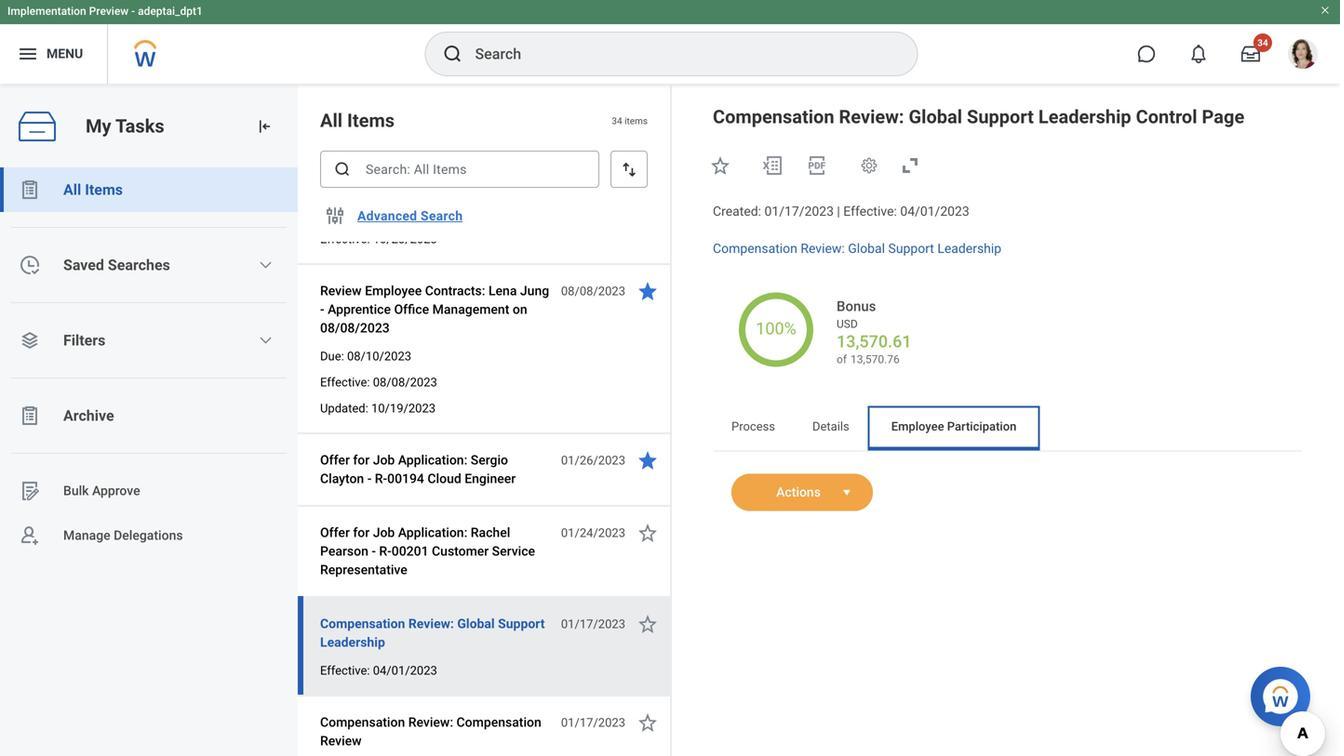 Task type: describe. For each thing, give the bounding box(es) containing it.
r- for 00201
[[379, 544, 392, 559]]

0 vertical spatial 08/08/2023
[[561, 284, 626, 298]]

employee participation
[[891, 420, 1017, 434]]

created: 01/17/2023 | effective: 04/01/2023
[[713, 204, 970, 219]]

due: 08/10/2023
[[320, 350, 411, 363]]

offer for job application: rachel pearson ‎- r-00201 customer service representative button
[[320, 522, 551, 582]]

0 vertical spatial 01/17/2023
[[765, 204, 834, 219]]

implementation
[[7, 5, 86, 18]]

star image for offer for job application: sergio clayton ‎- r-00194 cloud engineer
[[637, 450, 659, 472]]

close environment banner image
[[1320, 5, 1331, 16]]

support inside compensation review: global support leadership
[[498, 617, 545, 632]]

application: for customer
[[398, 525, 468, 541]]

items
[[625, 115, 648, 126]]

review employee contracts: lena jung - apprentice office management on 08/08/2023 button
[[320, 280, 551, 340]]

all inside button
[[63, 181, 81, 199]]

review inside compensation review: compensation review
[[320, 734, 362, 749]]

34 items
[[612, 115, 648, 126]]

on
[[513, 302, 527, 317]]

advanced search button
[[350, 197, 470, 235]]

effective: 04/01/2023
[[320, 664, 437, 678]]

saved
[[63, 256, 104, 274]]

items inside all items button
[[85, 181, 123, 199]]

apprentice
[[328, 302, 391, 317]]

01/26/2023
[[561, 454, 626, 468]]

profile logan mcneil image
[[1288, 39, 1318, 73]]

0 vertical spatial support
[[967, 106, 1034, 128]]

perspective image
[[19, 330, 41, 352]]

‎- for pearson
[[372, 544, 376, 559]]

review inside review employee contracts: lena jung - apprentice office management on 08/08/2023
[[320, 283, 362, 299]]

review: inside compensation review: compensation review
[[408, 715, 453, 731]]

management
[[432, 302, 509, 317]]

34 button
[[1231, 34, 1272, 74]]

created:
[[713, 204, 761, 219]]

compensation review: global support leadership button
[[320, 613, 551, 654]]

chevron down image
[[258, 258, 273, 273]]

clock check image
[[19, 254, 41, 276]]

effective: 10/23/2023
[[320, 232, 437, 246]]

compensation review: global support leadership control page
[[713, 106, 1245, 128]]

office
[[394, 302, 429, 317]]

star image for offer for job application: rachel pearson ‎- r-00201 customer service representative
[[637, 522, 659, 545]]

bulk approve link
[[0, 469, 298, 514]]

0 vertical spatial global
[[909, 106, 962, 128]]

due:
[[320, 350, 344, 363]]

configure image
[[324, 205, 346, 227]]

actions
[[776, 485, 821, 500]]

updated: 10/19/2023
[[320, 402, 436, 416]]

1 vertical spatial global
[[848, 241, 885, 256]]

10/23/2023
[[373, 232, 437, 246]]

Search: All Items text field
[[320, 151, 599, 188]]

00201
[[392, 544, 429, 559]]

r- for 00194
[[375, 471, 387, 487]]

preview
[[89, 5, 129, 18]]

offer for offer for job application: sergio clayton ‎- r-00194 cloud engineer
[[320, 453, 350, 468]]

00194
[[387, 471, 424, 487]]

compensation review: compensation review button
[[320, 712, 551, 753]]

advanced search
[[357, 208, 463, 224]]

customer
[[432, 544, 489, 559]]

jung
[[520, 283, 549, 299]]

bonus usd 13,570.61 of 13,570.76
[[837, 298, 912, 366]]

usd
[[837, 318, 858, 331]]

control
[[1136, 106, 1198, 128]]

archive
[[63, 407, 114, 425]]

details
[[813, 420, 850, 434]]

archive button
[[0, 394, 298, 438]]

rename image
[[19, 480, 41, 503]]

star image for compensation review: compensation review
[[637, 712, 659, 734]]

advanced
[[357, 208, 417, 224]]

effective: 08/08/2023
[[320, 376, 437, 390]]

review: up gear icon
[[839, 106, 904, 128]]

user plus image
[[19, 525, 41, 547]]

search
[[421, 208, 463, 224]]

fullscreen image
[[899, 155, 922, 177]]

view printable version (pdf) image
[[806, 155, 828, 177]]

100%
[[756, 319, 797, 339]]

transformation import image
[[255, 117, 274, 136]]

0 vertical spatial compensation review: global support leadership
[[713, 241, 1002, 256]]

sergio
[[471, 453, 508, 468]]

process
[[732, 420, 775, 434]]

employee inside review employee contracts: lena jung - apprentice office management on 08/08/2023
[[365, 283, 422, 299]]

for for clayton
[[353, 453, 370, 468]]

08/10/2023
[[347, 350, 411, 363]]

of
[[837, 353, 847, 366]]

page
[[1202, 106, 1245, 128]]

job for 00194
[[373, 453, 395, 468]]

clayton
[[320, 471, 364, 487]]

clipboard image for all items
[[19, 179, 41, 201]]

cloud
[[428, 471, 461, 487]]

bulk approve
[[63, 484, 140, 499]]

0 vertical spatial leadership
[[1039, 106, 1132, 128]]

engineer
[[465, 471, 516, 487]]

- inside review employee contracts: lena jung - apprentice office management on 08/08/2023
[[320, 302, 324, 317]]

offer for job application: rachel pearson ‎- r-00201 customer service representative
[[320, 525, 535, 578]]

01/17/2023 for compensation review: compensation review
[[561, 716, 626, 730]]



Task type: vqa. For each thing, say whether or not it's contained in the screenshot.
Reassign button
no



Task type: locate. For each thing, give the bounding box(es) containing it.
global
[[909, 106, 962, 128], [848, 241, 885, 256], [457, 617, 495, 632]]

0 horizontal spatial global
[[457, 617, 495, 632]]

r-
[[375, 471, 387, 487], [379, 544, 392, 559]]

searches
[[108, 256, 170, 274]]

menu button
[[0, 24, 107, 84]]

0 vertical spatial review
[[320, 283, 362, 299]]

1 horizontal spatial -
[[320, 302, 324, 317]]

offer for job application: sergio clayton ‎- r-00194 cloud engineer
[[320, 453, 516, 487]]

13,570.76
[[851, 353, 900, 366]]

0 vertical spatial items
[[347, 110, 395, 132]]

clipboard image left the archive
[[19, 405, 41, 427]]

workday assistant region
[[1251, 660, 1318, 727]]

1 horizontal spatial leadership
[[938, 241, 1002, 256]]

justify image
[[17, 43, 39, 65]]

‎- inside the offer for job application: rachel pearson ‎- r-00201 customer service representative
[[372, 544, 376, 559]]

0 vertical spatial all items
[[320, 110, 395, 132]]

gear image
[[860, 156, 879, 175]]

1 horizontal spatial search image
[[442, 43, 464, 65]]

01/24/2023
[[561, 526, 626, 540]]

2 clipboard image from the top
[[19, 405, 41, 427]]

items
[[347, 110, 395, 132], [85, 181, 123, 199]]

effective: for effective: 04/01/2023
[[320, 664, 370, 678]]

compensation
[[713, 106, 835, 128], [713, 241, 798, 256], [320, 617, 405, 632], [320, 715, 405, 731], [457, 715, 542, 731]]

34 inside item list 'element'
[[612, 115, 622, 126]]

manage
[[63, 528, 110, 544]]

2 for from the top
[[353, 525, 370, 541]]

my tasks
[[86, 116, 164, 137]]

‎- inside offer for job application: sergio clayton ‎- r-00194 cloud engineer
[[367, 471, 372, 487]]

2 job from the top
[[373, 525, 395, 541]]

0 vertical spatial r-
[[375, 471, 387, 487]]

application:
[[398, 453, 468, 468], [398, 525, 468, 541]]

star image for review employee contracts: lena jung - apprentice office management on 08/08/2023
[[637, 280, 659, 303]]

r- inside the offer for job application: rachel pearson ‎- r-00201 customer service representative
[[379, 544, 392, 559]]

1 application: from the top
[[398, 453, 468, 468]]

04/01/2023
[[900, 204, 970, 219], [373, 664, 437, 678]]

34 for 34 items
[[612, 115, 622, 126]]

for inside the offer for job application: rachel pearson ‎- r-00201 customer service representative
[[353, 525, 370, 541]]

actions button
[[732, 474, 836, 512]]

all items inside button
[[63, 181, 123, 199]]

0 horizontal spatial -
[[131, 5, 135, 18]]

all up the saved
[[63, 181, 81, 199]]

0 vertical spatial for
[[353, 453, 370, 468]]

review up apprentice
[[320, 283, 362, 299]]

pearson
[[320, 544, 368, 559]]

star image
[[709, 155, 732, 177], [637, 450, 659, 472], [637, 522, 659, 545], [637, 712, 659, 734]]

34 left items
[[612, 115, 622, 126]]

1 vertical spatial star image
[[637, 613, 659, 636]]

1 vertical spatial 34
[[612, 115, 622, 126]]

menu banner
[[0, 0, 1340, 84]]

1 vertical spatial review
[[320, 734, 362, 749]]

34 for 34
[[1258, 37, 1268, 48]]

application: inside the offer for job application: rachel pearson ‎- r-00201 customer service representative
[[398, 525, 468, 541]]

1 horizontal spatial all items
[[320, 110, 395, 132]]

saved searches
[[63, 256, 170, 274]]

tasks
[[115, 116, 164, 137]]

effective: for effective: 10/23/2023
[[320, 232, 370, 246]]

04/01/2023 inside item list 'element'
[[373, 664, 437, 678]]

1 vertical spatial employee
[[891, 420, 944, 434]]

01/17/2023
[[765, 204, 834, 219], [561, 618, 626, 632], [561, 716, 626, 730]]

star image
[[637, 280, 659, 303], [637, 613, 659, 636]]

all items inside item list 'element'
[[320, 110, 395, 132]]

04/01/2023 down compensation review: global support leadership button
[[373, 664, 437, 678]]

1 vertical spatial all
[[63, 181, 81, 199]]

1 horizontal spatial support
[[888, 241, 934, 256]]

2 vertical spatial leadership
[[320, 635, 385, 651]]

1 job from the top
[[373, 453, 395, 468]]

review: down the |
[[801, 241, 845, 256]]

clipboard image up clock check icon
[[19, 179, 41, 201]]

0 vertical spatial ‎-
[[367, 471, 372, 487]]

notifications large image
[[1190, 45, 1208, 63]]

- left apprentice
[[320, 302, 324, 317]]

0 vertical spatial 04/01/2023
[[900, 204, 970, 219]]

service
[[492, 544, 535, 559]]

2 horizontal spatial leadership
[[1039, 106, 1132, 128]]

clipboard image
[[19, 179, 41, 201], [19, 405, 41, 427]]

job inside the offer for job application: rachel pearson ‎- r-00201 customer service representative
[[373, 525, 395, 541]]

chevron down image
[[258, 333, 273, 348]]

1 horizontal spatial compensation review: global support leadership
[[713, 241, 1002, 256]]

1 horizontal spatial 04/01/2023
[[900, 204, 970, 219]]

review: down effective: 04/01/2023
[[408, 715, 453, 731]]

for up clayton
[[353, 453, 370, 468]]

compensation review: global support leadership link
[[713, 237, 1002, 256]]

0 vertical spatial offer
[[320, 453, 350, 468]]

34 inside button
[[1258, 37, 1268, 48]]

global inside compensation review: global support leadership
[[457, 617, 495, 632]]

employee up office
[[365, 283, 422, 299]]

items inside item list 'element'
[[347, 110, 395, 132]]

‎- for clayton
[[367, 471, 372, 487]]

delegations
[[114, 528, 183, 544]]

01/17/2023 for compensation review: global support leadership
[[561, 618, 626, 632]]

‎- up representative
[[372, 544, 376, 559]]

0 vertical spatial all
[[320, 110, 343, 132]]

0 horizontal spatial items
[[85, 181, 123, 199]]

0 vertical spatial job
[[373, 453, 395, 468]]

r- inside offer for job application: sergio clayton ‎- r-00194 cloud engineer
[[375, 471, 387, 487]]

1 vertical spatial all items
[[63, 181, 123, 199]]

job up 00201
[[373, 525, 395, 541]]

item list element
[[298, 86, 672, 757]]

list
[[0, 168, 298, 558]]

0 horizontal spatial 34
[[612, 115, 622, 126]]

1 horizontal spatial 34
[[1258, 37, 1268, 48]]

1 vertical spatial offer
[[320, 525, 350, 541]]

offer for job application: sergio clayton ‎- r-00194 cloud engineer button
[[320, 450, 551, 491]]

0 vertical spatial employee
[[365, 283, 422, 299]]

filters
[[63, 332, 106, 350]]

for
[[353, 453, 370, 468], [353, 525, 370, 541]]

tab list
[[713, 406, 1303, 451]]

2 review from the top
[[320, 734, 362, 749]]

compensation inside compensation review: global support leadership button
[[320, 617, 405, 632]]

rachel
[[471, 525, 510, 541]]

r- up representative
[[379, 544, 392, 559]]

offer inside the offer for job application: rachel pearson ‎- r-00201 customer service representative
[[320, 525, 350, 541]]

1 vertical spatial 08/08/2023
[[320, 321, 390, 336]]

1 review from the top
[[320, 283, 362, 299]]

lena
[[489, 283, 517, 299]]

review: inside compensation review: global support leadership
[[409, 617, 454, 632]]

application: for cloud
[[398, 453, 468, 468]]

support
[[967, 106, 1034, 128], [888, 241, 934, 256], [498, 617, 545, 632]]

compensation review: global support leadership down created: 01/17/2023 | effective: 04/01/2023
[[713, 241, 1002, 256]]

all right the transformation import image
[[320, 110, 343, 132]]

|
[[837, 204, 840, 219]]

Search Workday  search field
[[475, 34, 879, 74]]

job
[[373, 453, 395, 468], [373, 525, 395, 541]]

04/01/2023 down fullscreen image
[[900, 204, 970, 219]]

global down 'customer'
[[457, 617, 495, 632]]

2 vertical spatial global
[[457, 617, 495, 632]]

global up fullscreen image
[[909, 106, 962, 128]]

for inside offer for job application: sergio clayton ‎- r-00194 cloud engineer
[[353, 453, 370, 468]]

all
[[320, 110, 343, 132], [63, 181, 81, 199]]

13,570.61
[[837, 332, 912, 352]]

1 vertical spatial 01/17/2023
[[561, 618, 626, 632]]

-
[[131, 5, 135, 18], [320, 302, 324, 317]]

0 horizontal spatial search image
[[333, 160, 352, 179]]

1 vertical spatial for
[[353, 525, 370, 541]]

1 vertical spatial search image
[[333, 160, 352, 179]]

2 vertical spatial support
[[498, 617, 545, 632]]

0 vertical spatial search image
[[442, 43, 464, 65]]

updated:
[[320, 402, 368, 416]]

2 star image from the top
[[637, 613, 659, 636]]

global down created: 01/17/2023 | effective: 04/01/2023
[[848, 241, 885, 256]]

filters button
[[0, 318, 298, 363]]

1 for from the top
[[353, 453, 370, 468]]

2 horizontal spatial global
[[909, 106, 962, 128]]

manage delegations link
[[0, 514, 298, 558]]

2 application: from the top
[[398, 525, 468, 541]]

job inside offer for job application: sergio clayton ‎- r-00194 cloud engineer
[[373, 453, 395, 468]]

effective:
[[844, 204, 897, 219], [320, 232, 370, 246], [320, 376, 370, 390], [320, 664, 370, 678]]

0 horizontal spatial employee
[[365, 283, 422, 299]]

compensation review: compensation review
[[320, 715, 542, 749]]

1 vertical spatial ‎-
[[372, 544, 376, 559]]

r- right clayton
[[375, 471, 387, 487]]

manage delegations
[[63, 528, 183, 544]]

0 vertical spatial star image
[[637, 280, 659, 303]]

0 horizontal spatial compensation review: global support leadership
[[320, 617, 545, 651]]

34 left profile logan mcneil 'image'
[[1258, 37, 1268, 48]]

1 vertical spatial clipboard image
[[19, 405, 41, 427]]

offer
[[320, 453, 350, 468], [320, 525, 350, 541]]

08/08/2023 down apprentice
[[320, 321, 390, 336]]

08/08/2023 inside review employee contracts: lena jung - apprentice office management on 08/08/2023
[[320, 321, 390, 336]]

0 horizontal spatial support
[[498, 617, 545, 632]]

2 vertical spatial 01/17/2023
[[561, 716, 626, 730]]

1 vertical spatial r-
[[379, 544, 392, 559]]

job up 00194
[[373, 453, 395, 468]]

leadership inside button
[[320, 635, 385, 651]]

my tasks element
[[0, 86, 298, 757]]

0 vertical spatial -
[[131, 5, 135, 18]]

for up pearson
[[353, 525, 370, 541]]

0 horizontal spatial all
[[63, 181, 81, 199]]

1 vertical spatial support
[[888, 241, 934, 256]]

bonus
[[837, 298, 876, 315]]

offer up clayton
[[320, 453, 350, 468]]

export to excel image
[[761, 155, 784, 177]]

menu
[[47, 46, 83, 62]]

offer inside offer for job application: sergio clayton ‎- r-00194 cloud engineer
[[320, 453, 350, 468]]

1 horizontal spatial global
[[848, 241, 885, 256]]

all items button
[[0, 168, 298, 212]]

offer for offer for job application: rachel pearson ‎- r-00201 customer service representative
[[320, 525, 350, 541]]

all items
[[320, 110, 395, 132], [63, 181, 123, 199]]

adeptai_dpt1
[[138, 5, 203, 18]]

1 vertical spatial 04/01/2023
[[373, 664, 437, 678]]

clipboard image for archive
[[19, 405, 41, 427]]

compensation inside compensation review: global support leadership link
[[713, 241, 798, 256]]

- inside menu banner
[[131, 5, 135, 18]]

08/08/2023 right "jung" on the top left of page
[[561, 284, 626, 298]]

employee
[[365, 283, 422, 299], [891, 420, 944, 434]]

0 vertical spatial clipboard image
[[19, 179, 41, 201]]

review employee contracts: lena jung - apprentice office management on 08/08/2023
[[320, 283, 549, 336]]

10/19/2023
[[371, 402, 436, 416]]

offer up pearson
[[320, 525, 350, 541]]

star image for compensation review: global support leadership
[[637, 613, 659, 636]]

clipboard image inside archive button
[[19, 405, 41, 427]]

1 vertical spatial leadership
[[938, 241, 1002, 256]]

1 vertical spatial application:
[[398, 525, 468, 541]]

2 vertical spatial 08/08/2023
[[373, 376, 437, 390]]

review down effective: 04/01/2023
[[320, 734, 362, 749]]

0 vertical spatial application:
[[398, 453, 468, 468]]

job for 00201
[[373, 525, 395, 541]]

application: up 00201
[[398, 525, 468, 541]]

list containing all items
[[0, 168, 298, 558]]

application: inside offer for job application: sergio clayton ‎- r-00194 cloud engineer
[[398, 453, 468, 468]]

application: up cloud
[[398, 453, 468, 468]]

sort image
[[620, 160, 639, 179]]

effective: for effective: 08/08/2023
[[320, 376, 370, 390]]

tab list containing process
[[713, 406, 1303, 451]]

1 horizontal spatial all
[[320, 110, 343, 132]]

1 horizontal spatial items
[[347, 110, 395, 132]]

for for pearson
[[353, 525, 370, 541]]

clipboard image inside all items button
[[19, 179, 41, 201]]

compensation review: global support leadership up effective: 04/01/2023
[[320, 617, 545, 651]]

1 vertical spatial job
[[373, 525, 395, 541]]

all inside item list 'element'
[[320, 110, 343, 132]]

saved searches button
[[0, 243, 298, 288]]

my
[[86, 116, 111, 137]]

implementation preview -   adeptai_dpt1
[[7, 5, 203, 18]]

bulk
[[63, 484, 89, 499]]

0 horizontal spatial 04/01/2023
[[373, 664, 437, 678]]

participation
[[947, 420, 1017, 434]]

search image
[[442, 43, 464, 65], [333, 160, 352, 179]]

representative
[[320, 563, 407, 578]]

contracts:
[[425, 283, 485, 299]]

08/08/2023
[[561, 284, 626, 298], [320, 321, 390, 336], [373, 376, 437, 390]]

2 offer from the top
[[320, 525, 350, 541]]

compensation review: global support leadership
[[713, 241, 1002, 256], [320, 617, 545, 651]]

2 horizontal spatial support
[[967, 106, 1034, 128]]

employee left participation
[[891, 420, 944, 434]]

- right preview
[[131, 5, 135, 18]]

1 horizontal spatial employee
[[891, 420, 944, 434]]

inbox large image
[[1242, 45, 1260, 63]]

caret down image
[[836, 486, 858, 500]]

1 vertical spatial items
[[85, 181, 123, 199]]

review: up effective: 04/01/2023
[[409, 617, 454, 632]]

compensation review: global support leadership inside button
[[320, 617, 545, 651]]

1 offer from the top
[[320, 453, 350, 468]]

1 star image from the top
[[637, 280, 659, 303]]

0 vertical spatial 34
[[1258, 37, 1268, 48]]

1 vertical spatial -
[[320, 302, 324, 317]]

1 clipboard image from the top
[[19, 179, 41, 201]]

‎- right clayton
[[367, 471, 372, 487]]

0 horizontal spatial all items
[[63, 181, 123, 199]]

0 horizontal spatial leadership
[[320, 635, 385, 651]]

1 vertical spatial compensation review: global support leadership
[[320, 617, 545, 651]]

08/08/2023 up 10/19/2023
[[373, 376, 437, 390]]

leadership
[[1039, 106, 1132, 128], [938, 241, 1002, 256], [320, 635, 385, 651]]

approve
[[92, 484, 140, 499]]



